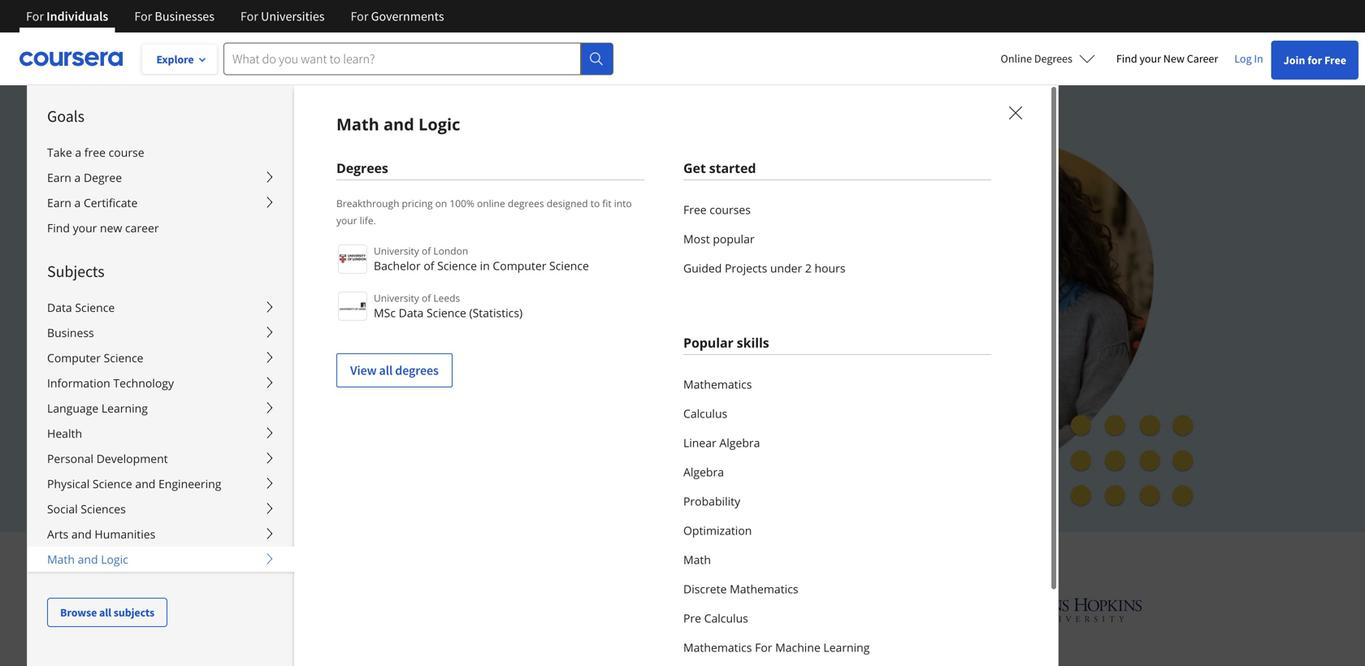 Task type: describe. For each thing, give the bounding box(es) containing it.
and inside popup button
[[78, 552, 98, 567]]

0 vertical spatial with
[[285, 440, 311, 455]]

course
[[109, 145, 144, 160]]

engineering
[[158, 476, 221, 492]]

explore
[[156, 52, 194, 67]]

your inside unlimited access to 7,000+ world-class courses, hands-on projects, and job-ready certificate programs—all included in your subscription
[[211, 285, 249, 310]]

most popular
[[683, 231, 755, 247]]

your inside breakthrough pricing on 100% online degrees designed to fit into your life.
[[336, 214, 357, 227]]

fit
[[602, 197, 612, 210]]

1 vertical spatial algebra
[[683, 464, 724, 480]]

personal development
[[47, 451, 168, 466]]

university of leeds logo image
[[338, 292, 367, 321]]

explore button
[[142, 45, 217, 74]]

1 horizontal spatial math
[[336, 113, 379, 135]]

and down development
[[135, 476, 156, 492]]

subscription
[[254, 285, 357, 310]]

probability link
[[683, 487, 991, 516]]

johns hopkins university image
[[988, 595, 1143, 625]]

in
[[1254, 51, 1263, 66]]

earn a certificate
[[47, 195, 138, 210]]

unlimited access to 7,000+ world-class courses, hands-on projects, and job-ready certificate programs—all included in your subscription
[[211, 228, 709, 310]]

day inside start 7-day free trial button
[[279, 402, 300, 418]]

social sciences
[[47, 501, 126, 517]]

certificate
[[84, 195, 138, 210]]

1 vertical spatial calculus
[[704, 611, 748, 626]]

mathematics for mathematics for machine learning
[[683, 640, 752, 655]]

hours
[[815, 260, 846, 276]]

started
[[709, 159, 756, 177]]

computer science button
[[28, 345, 294, 371]]

online
[[1001, 51, 1032, 66]]

7,000+
[[378, 228, 433, 252]]

0 vertical spatial calculus
[[683, 406, 728, 421]]

ready
[[356, 257, 403, 281]]

pre calculus link
[[683, 604, 991, 633]]

courses
[[710, 202, 751, 217]]

explore menu element
[[28, 85, 294, 627]]

university of london logo image
[[338, 245, 367, 274]]

get started list
[[683, 195, 991, 283]]

earn a degree button
[[28, 165, 294, 190]]

14-
[[314, 440, 331, 455]]

data inside university of leeds msc data science (statistics)
[[399, 305, 424, 321]]

technology
[[113, 375, 174, 391]]

science inside physical science and engineering dropdown button
[[93, 476, 132, 492]]

guided projects under 2 hours link
[[683, 254, 991, 283]]

breakthrough pricing on 100% online degrees designed to fit into your life.
[[336, 197, 632, 227]]

logic inside popup button
[[101, 552, 128, 567]]

popular skills list
[[683, 370, 991, 666]]

back
[[397, 440, 424, 455]]

degrees inside math and logic menu item
[[336, 159, 388, 177]]

university of michigan image
[[670, 588, 712, 632]]

take a free course
[[47, 145, 144, 160]]

university of leeds msc data science (statistics)
[[374, 291, 523, 321]]

algebra link
[[683, 458, 991, 487]]

science down london
[[437, 258, 477, 273]]

find your new career link
[[28, 215, 294, 241]]

find your new career link
[[1108, 49, 1226, 69]]

on inside unlimited access to 7,000+ world-class courses, hands-on projects, and job-ready certificate programs—all included in your subscription
[[667, 228, 689, 252]]

language learning button
[[28, 396, 294, 421]]

cancel
[[280, 364, 316, 380]]

into
[[614, 197, 632, 210]]

designed
[[547, 197, 588, 210]]

online degrees button
[[988, 41, 1108, 76]]

certificate
[[408, 257, 490, 281]]

university for bachelor
[[374, 244, 419, 258]]

a for certificate
[[74, 195, 81, 210]]

/month,
[[231, 364, 277, 380]]

find your new career
[[47, 220, 159, 236]]

find for find your new career
[[47, 220, 70, 236]]

join for free link
[[1271, 41, 1359, 80]]

free inside button
[[302, 402, 327, 418]]

math and logic inside menu item
[[336, 113, 460, 135]]

for for individuals
[[26, 8, 44, 24]]

degrees list
[[336, 243, 644, 388]]

career
[[1187, 51, 1218, 66]]

take a free course link
[[28, 140, 294, 165]]

earn for earn a certificate
[[47, 195, 71, 210]]

projects,
[[211, 257, 283, 281]]

banner navigation
[[13, 0, 457, 33]]

log in
[[1235, 51, 1263, 66]]

access
[[297, 228, 351, 252]]

your inside explore menu element
[[73, 220, 97, 236]]

science inside the computer science dropdown button
[[104, 350, 143, 366]]

money-
[[354, 440, 397, 455]]

in inside university of london bachelor of science in computer science
[[480, 258, 490, 273]]

probability
[[683, 494, 740, 509]]

world-
[[438, 228, 491, 252]]

degrees inside list
[[395, 362, 439, 379]]

new
[[100, 220, 122, 236]]

for individuals
[[26, 8, 108, 24]]

view
[[350, 362, 377, 379]]

career
[[125, 220, 159, 236]]

0 vertical spatial algebra
[[720, 435, 760, 451]]

computer inside university of london bachelor of science in computer science
[[493, 258, 546, 273]]

start
[[237, 402, 265, 418]]

data science button
[[28, 295, 294, 320]]

for for businesses
[[134, 8, 152, 24]]

2
[[805, 260, 812, 276]]

arts and humanities button
[[28, 522, 294, 547]]

logic inside menu item
[[419, 113, 460, 135]]

/month, cancel anytime
[[231, 364, 366, 380]]

programs—all
[[494, 257, 612, 281]]

language learning
[[47, 401, 148, 416]]

of down london
[[424, 258, 434, 273]]

individuals
[[46, 8, 108, 24]]

in inside unlimited access to 7,000+ world-class courses, hands-on projects, and job-ready certificate programs—all included in your subscription
[[693, 257, 709, 281]]

machine
[[775, 640, 821, 655]]

physical science and engineering button
[[28, 471, 294, 497]]

information technology
[[47, 375, 174, 391]]

for
[[1308, 53, 1322, 67]]

1 horizontal spatial with
[[838, 545, 877, 571]]

bachelor
[[374, 258, 421, 273]]

of for data
[[422, 291, 431, 305]]

get
[[683, 159, 706, 177]]

computer science
[[47, 350, 143, 366]]

governments
[[371, 8, 444, 24]]

degrees inside online degrees popup button
[[1034, 51, 1073, 66]]

popular
[[713, 231, 755, 247]]

arts
[[47, 527, 68, 542]]

job-
[[324, 257, 356, 281]]

information technology button
[[28, 371, 294, 396]]

join
[[1284, 53, 1305, 67]]



Task type: vqa. For each thing, say whether or not it's contained in the screenshot.
MATH AND LOGIC menu item
yes



Task type: locate. For each thing, give the bounding box(es) containing it.
2 university from the top
[[374, 291, 419, 305]]

and inside menu item
[[384, 113, 414, 135]]

leading universities and companies with coursera plus
[[508, 545, 1008, 571]]

0 horizontal spatial to
[[356, 228, 373, 252]]

data right msc
[[399, 305, 424, 321]]

get started
[[683, 159, 756, 177]]

your left life.
[[336, 214, 357, 227]]

a
[[75, 145, 81, 160], [74, 170, 81, 185], [74, 195, 81, 210]]

find left the new
[[1116, 51, 1137, 66]]

science down courses,
[[549, 258, 589, 273]]

1 horizontal spatial all
[[379, 362, 393, 379]]

0 vertical spatial math and logic
[[336, 113, 460, 135]]

mathematics down pre calculus at the right of page
[[683, 640, 752, 655]]

university inside university of london bachelor of science in computer science
[[374, 244, 419, 258]]

logic down what do you want to learn? text field on the top left of the page
[[419, 113, 460, 135]]

data
[[47, 300, 72, 315], [399, 305, 424, 321]]

1 horizontal spatial on
[[667, 228, 689, 252]]

math up coursera plus image
[[336, 113, 379, 135]]

courses,
[[536, 228, 605, 252]]

2 vertical spatial free
[[302, 402, 327, 418]]

degrees right 'online'
[[1034, 51, 1073, 66]]

university of london bachelor of science in computer science
[[374, 244, 589, 273]]

1 vertical spatial computer
[[47, 350, 101, 366]]

for governments
[[351, 8, 444, 24]]

logic down humanities
[[101, 552, 128, 567]]

to inside breakthrough pricing on 100% online degrees designed to fit into your life.
[[591, 197, 600, 210]]

0 vertical spatial learning
[[101, 401, 148, 416]]

of for of
[[422, 244, 431, 258]]

london
[[433, 244, 468, 258]]

0 horizontal spatial all
[[99, 605, 111, 620]]

social
[[47, 501, 78, 517]]

free right for
[[1325, 53, 1347, 67]]

companies
[[734, 545, 833, 571]]

0 horizontal spatial computer
[[47, 350, 101, 366]]

2 horizontal spatial math
[[683, 552, 711, 568]]

mathematics inside mathematics for machine learning link
[[683, 640, 752, 655]]

degrees
[[508, 197, 544, 210], [395, 362, 439, 379]]

to left fit
[[591, 197, 600, 210]]

sciences
[[81, 501, 126, 517]]

calculus down the discrete mathematics
[[704, 611, 748, 626]]

0 horizontal spatial logic
[[101, 552, 128, 567]]

1 horizontal spatial in
[[693, 257, 709, 281]]

and down arts and humanities
[[78, 552, 98, 567]]

all right view
[[379, 362, 393, 379]]

free courses
[[683, 202, 751, 217]]

science inside university of leeds msc data science (statistics)
[[427, 305, 466, 321]]

health
[[47, 426, 82, 441]]

learning down "information technology"
[[101, 401, 148, 416]]

online degrees
[[1001, 51, 1073, 66]]

1 university from the top
[[374, 244, 419, 258]]

earn for earn a degree
[[47, 170, 71, 185]]

calculus
[[683, 406, 728, 421], [704, 611, 748, 626]]

(statistics)
[[469, 305, 523, 321]]

earn down 'take' at left top
[[47, 170, 71, 185]]

0 vertical spatial on
[[435, 197, 447, 210]]

1 horizontal spatial data
[[399, 305, 424, 321]]

universities
[[261, 8, 325, 24]]

1 vertical spatial degrees
[[336, 159, 388, 177]]

close image
[[1005, 102, 1026, 124]]

for left governments at the top of page
[[351, 8, 368, 24]]

take
[[47, 145, 72, 160]]

science inside data science "popup button"
[[75, 300, 115, 315]]

7-
[[268, 402, 279, 418]]

all inside button
[[99, 605, 111, 620]]

on inside breakthrough pricing on 100% online degrees designed to fit into your life.
[[435, 197, 447, 210]]

language
[[47, 401, 99, 416]]

for universities
[[240, 8, 325, 24]]

of left leeds
[[422, 291, 431, 305]]

0 horizontal spatial data
[[47, 300, 72, 315]]

1 horizontal spatial day
[[331, 440, 351, 455]]

0 vertical spatial degrees
[[508, 197, 544, 210]]

1 horizontal spatial degrees
[[1034, 51, 1073, 66]]

find inside explore menu element
[[47, 220, 70, 236]]

degrees right online
[[508, 197, 544, 210]]

1 horizontal spatial degrees
[[508, 197, 544, 210]]

1 vertical spatial university
[[374, 291, 419, 305]]

science up "information technology"
[[104, 350, 143, 366]]

a inside popup button
[[74, 170, 81, 185]]

for left individuals
[[26, 8, 44, 24]]

1 horizontal spatial free
[[683, 202, 707, 217]]

and down what do you want to learn? text field on the top left of the page
[[384, 113, 414, 135]]

learning inside popular skills list
[[824, 640, 870, 655]]

earn
[[47, 170, 71, 185], [47, 195, 71, 210]]

university up msc
[[374, 291, 419, 305]]

math inside math link
[[683, 552, 711, 568]]

earn a certificate button
[[28, 190, 294, 215]]

your
[[1140, 51, 1161, 66], [336, 214, 357, 227], [73, 220, 97, 236], [211, 285, 249, 310]]

math inside math and logic popup button
[[47, 552, 75, 567]]

goals
[[47, 106, 84, 126]]

0 horizontal spatial find
[[47, 220, 70, 236]]

mathematics for mathematics
[[683, 377, 752, 392]]

mathematics down leading universities and companies with coursera plus
[[730, 581, 798, 597]]

for left machine
[[755, 640, 772, 655]]

find down earn a certificate at the left of page
[[47, 220, 70, 236]]

1 vertical spatial math and logic
[[47, 552, 128, 567]]

free up most on the top right of page
[[683, 202, 707, 217]]

learning down pre calculus link
[[824, 640, 870, 655]]

0 vertical spatial computer
[[493, 258, 546, 273]]

math and logic down arts and humanities
[[47, 552, 128, 567]]

mathematics for machine learning link
[[683, 633, 991, 662]]

for left the universities
[[240, 8, 258, 24]]

math up discrete
[[683, 552, 711, 568]]

0 horizontal spatial in
[[480, 258, 490, 273]]

science
[[437, 258, 477, 273], [549, 258, 589, 273], [75, 300, 115, 315], [427, 305, 466, 321], [104, 350, 143, 366], [93, 476, 132, 492]]

a inside dropdown button
[[74, 195, 81, 210]]

earn inside dropdown button
[[47, 195, 71, 210]]

skills
[[737, 334, 769, 351]]

humanities
[[95, 527, 155, 542]]

degrees right view
[[395, 362, 439, 379]]

your down projects,
[[211, 285, 249, 310]]

2 vertical spatial a
[[74, 195, 81, 210]]

/year with 14-day money-back guarantee link
[[211, 439, 485, 456]]

pricing
[[402, 197, 433, 210]]

university
[[374, 244, 419, 258], [374, 291, 419, 305]]

free
[[1325, 53, 1347, 67], [683, 202, 707, 217], [302, 402, 327, 418]]

1 horizontal spatial find
[[1116, 51, 1137, 66]]

0 vertical spatial to
[[591, 197, 600, 210]]

university for msc
[[374, 291, 419, 305]]

1 vertical spatial learning
[[824, 640, 870, 655]]

earn inside popup button
[[47, 170, 71, 185]]

0 horizontal spatial with
[[285, 440, 311, 455]]

0 vertical spatial a
[[75, 145, 81, 160]]

discrete mathematics
[[683, 581, 798, 597]]

0 vertical spatial logic
[[419, 113, 460, 135]]

personal
[[47, 451, 93, 466]]

data inside "popup button"
[[47, 300, 72, 315]]

free left trial
[[302, 402, 327, 418]]

1 vertical spatial all
[[99, 605, 111, 620]]

2 vertical spatial mathematics
[[683, 640, 752, 655]]

guarantee
[[427, 440, 485, 455]]

and inside unlimited access to 7,000+ world-class courses, hands-on projects, and job-ready certificate programs—all included in your subscription
[[287, 257, 319, 281]]

all for degrees
[[379, 362, 393, 379]]

physical science and engineering
[[47, 476, 221, 492]]

1 vertical spatial mathematics
[[730, 581, 798, 597]]

all for subjects
[[99, 605, 111, 620]]

0 horizontal spatial on
[[435, 197, 447, 210]]

data up "business"
[[47, 300, 72, 315]]

for businesses
[[134, 8, 214, 24]]

day right start
[[279, 402, 300, 418]]

msc
[[374, 305, 396, 321]]

degrees inside breakthrough pricing on 100% online degrees designed to fit into your life.
[[508, 197, 544, 210]]

pre calculus
[[683, 611, 748, 626]]

1 earn from the top
[[47, 170, 71, 185]]

to down life.
[[356, 228, 373, 252]]

0 vertical spatial mathematics
[[683, 377, 752, 392]]

computer down "business"
[[47, 350, 101, 366]]

0 vertical spatial earn
[[47, 170, 71, 185]]

plus
[[970, 545, 1008, 571]]

2 horizontal spatial free
[[1325, 53, 1347, 67]]

computer down class
[[493, 258, 546, 273]]

free
[[84, 145, 106, 160]]

science down 'personal development'
[[93, 476, 132, 492]]

0 horizontal spatial degrees
[[395, 362, 439, 379]]

computer inside dropdown button
[[47, 350, 101, 366]]

hands-
[[610, 228, 667, 252]]

to
[[591, 197, 600, 210], [356, 228, 373, 252]]

coursera plus image
[[211, 153, 459, 177]]

on left 100%
[[435, 197, 447, 210]]

to inside unlimited access to 7,000+ world-class courses, hands-on projects, and job-ready certificate programs—all included in your subscription
[[356, 228, 373, 252]]

your left "new"
[[73, 220, 97, 236]]

with up discrete mathematics link
[[838, 545, 877, 571]]

1 vertical spatial logic
[[101, 552, 128, 567]]

1 vertical spatial a
[[74, 170, 81, 185]]

algebra right the "linear"
[[720, 435, 760, 451]]

calculus up the "linear"
[[683, 406, 728, 421]]

mathematics inside discrete mathematics link
[[730, 581, 798, 597]]

in down most on the top right of page
[[693, 257, 709, 281]]

for for universities
[[240, 8, 258, 24]]

browse all subjects
[[60, 605, 154, 620]]

all right browse
[[99, 605, 111, 620]]

math and logic group
[[27, 0, 1059, 666]]

coursera image
[[20, 46, 123, 72]]

all inside degrees list
[[379, 362, 393, 379]]

browse all subjects button
[[47, 598, 167, 627]]

0 horizontal spatial degrees
[[336, 159, 388, 177]]

mathematics down popular skills at the bottom of the page
[[683, 377, 752, 392]]

1 vertical spatial with
[[838, 545, 877, 571]]

degree
[[84, 170, 122, 185]]

arts and humanities
[[47, 527, 155, 542]]

0 vertical spatial find
[[1116, 51, 1137, 66]]

science up "business"
[[75, 300, 115, 315]]

log
[[1235, 51, 1252, 66]]

browse
[[60, 605, 97, 620]]

health button
[[28, 421, 294, 446]]

math and logic inside popup button
[[47, 552, 128, 567]]

university up bachelor
[[374, 244, 419, 258]]

with
[[285, 440, 311, 455], [838, 545, 877, 571]]

leeds
[[433, 291, 460, 305]]

0 horizontal spatial math
[[47, 552, 75, 567]]

learning inside popup button
[[101, 401, 148, 416]]

of left london
[[422, 244, 431, 258]]

mathematics inside mathematics 'link'
[[683, 377, 752, 392]]

most
[[683, 231, 710, 247]]

0 horizontal spatial math and logic
[[47, 552, 128, 567]]

mathematics link
[[683, 370, 991, 399]]

and up 'subscription' in the top left of the page
[[287, 257, 319, 281]]

for inside mathematics for machine learning link
[[755, 640, 772, 655]]

algebra down the "linear"
[[683, 464, 724, 480]]

find for find your new career
[[1116, 51, 1137, 66]]

a down earn a degree
[[74, 195, 81, 210]]

find your new career
[[1116, 51, 1218, 66]]

a for free
[[75, 145, 81, 160]]

0 vertical spatial free
[[1325, 53, 1347, 67]]

math and logic down what do you want to learn? text field on the top left of the page
[[336, 113, 460, 135]]

1 vertical spatial earn
[[47, 195, 71, 210]]

popular skills
[[683, 334, 769, 351]]

optimization
[[683, 523, 752, 538]]

on up guided at the right top
[[667, 228, 689, 252]]

1 horizontal spatial to
[[591, 197, 600, 210]]

1 horizontal spatial learning
[[824, 640, 870, 655]]

university of illinois at urbana-champaign image
[[223, 597, 350, 623]]

1 vertical spatial on
[[667, 228, 689, 252]]

0 vertical spatial university
[[374, 244, 419, 258]]

1 horizontal spatial computer
[[493, 258, 546, 273]]

What do you want to learn? text field
[[223, 43, 581, 75]]

1 vertical spatial degrees
[[395, 362, 439, 379]]

0 horizontal spatial learning
[[101, 401, 148, 416]]

log in link
[[1226, 49, 1271, 68]]

with left 14-
[[285, 440, 311, 455]]

1 horizontal spatial math and logic
[[336, 113, 460, 135]]

math and logic button
[[28, 547, 294, 572]]

and right arts
[[71, 527, 92, 542]]

0 vertical spatial degrees
[[1034, 51, 1073, 66]]

1 vertical spatial to
[[356, 228, 373, 252]]

physical
[[47, 476, 90, 492]]

learning
[[101, 401, 148, 416], [824, 640, 870, 655]]

and down optimization
[[694, 545, 728, 571]]

degrees
[[1034, 51, 1073, 66], [336, 159, 388, 177]]

for left the businesses
[[134, 8, 152, 24]]

algebra
[[720, 435, 760, 451], [683, 464, 724, 480]]

join for free
[[1284, 53, 1347, 67]]

day inside /year with 14-day money-back guarantee link
[[331, 440, 351, 455]]

None search field
[[223, 43, 614, 75]]

of inside university of leeds msc data science (statistics)
[[422, 291, 431, 305]]

2 earn from the top
[[47, 195, 71, 210]]

personal development button
[[28, 446, 294, 471]]

your left the new
[[1140, 51, 1161, 66]]

1 horizontal spatial logic
[[419, 113, 460, 135]]

0 horizontal spatial free
[[302, 402, 327, 418]]

leading
[[513, 545, 580, 571]]

0 vertical spatial all
[[379, 362, 393, 379]]

1 vertical spatial free
[[683, 202, 707, 217]]

included
[[617, 257, 689, 281]]

in down world-
[[480, 258, 490, 273]]

free inside get started list
[[683, 202, 707, 217]]

data science
[[47, 300, 115, 315]]

0 horizontal spatial day
[[279, 402, 300, 418]]

a for degree
[[74, 170, 81, 185]]

earn down earn a degree
[[47, 195, 71, 210]]

math
[[336, 113, 379, 135], [47, 552, 75, 567], [683, 552, 711, 568]]

day left money-
[[331, 440, 351, 455]]

start 7-day free trial
[[237, 402, 355, 418]]

degrees up the breakthrough
[[336, 159, 388, 177]]

science down leeds
[[427, 305, 466, 321]]

math down arts
[[47, 552, 75, 567]]

1 vertical spatial day
[[331, 440, 351, 455]]

a left free
[[75, 145, 81, 160]]

university inside university of leeds msc data science (statistics)
[[374, 291, 419, 305]]

universities
[[585, 545, 689, 571]]

a left degree at the top left of the page
[[74, 170, 81, 185]]

0 vertical spatial day
[[279, 402, 300, 418]]

1 vertical spatial find
[[47, 220, 70, 236]]

for for governments
[[351, 8, 368, 24]]

math and logic menu item
[[293, 0, 1058, 666]]



